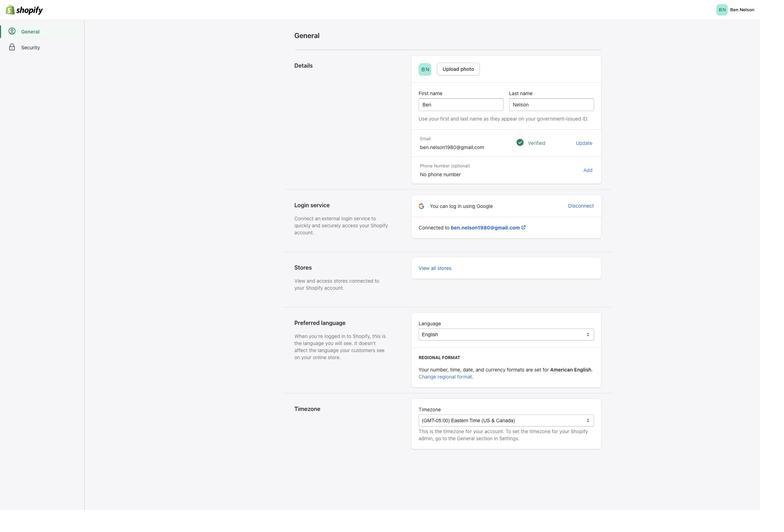Task type: vqa. For each thing, say whether or not it's contained in the screenshot.
to inside Connect An External Login Service To Quickly And Securely Access Your Shopify Account.
yes



Task type: locate. For each thing, give the bounding box(es) containing it.
view down stores
[[295, 278, 306, 284]]

2 vertical spatial account.
[[485, 429, 505, 435]]

and inside the view and access stores connected to your shopify account.
[[307, 278, 316, 284]]

1 horizontal spatial for
[[543, 367, 550, 373]]

0 vertical spatial .
[[592, 367, 593, 373]]

0 horizontal spatial stores
[[334, 278, 348, 284]]

ben.nelson1980@gmail.com down google
[[451, 225, 520, 231]]

is
[[382, 333, 386, 339], [430, 429, 434, 435]]

1 horizontal spatial service
[[354, 216, 371, 222]]

and right date,
[[476, 367, 485, 373]]

2 vertical spatial shopify
[[571, 429, 589, 435]]

it
[[355, 340, 358, 346]]

to inside the this is the timezone for your account. to set the timezone for your shopify admin, go to the general section in settings.
[[443, 436, 447, 442]]

and down an
[[312, 223, 321, 229]]

1 horizontal spatial access
[[342, 223, 358, 229]]

1 horizontal spatial in
[[458, 203, 462, 209]]

this
[[419, 429, 429, 435]]

access
[[342, 223, 358, 229], [317, 278, 333, 284]]

1 vertical spatial access
[[317, 278, 333, 284]]

timezone
[[295, 406, 321, 412], [419, 407, 441, 413]]

view left all
[[419, 265, 430, 271]]

language
[[321, 320, 346, 326], [303, 340, 324, 346], [318, 347, 339, 353]]

to right the go
[[443, 436, 447, 442]]

section
[[477, 436, 493, 442]]

0 horizontal spatial service
[[311, 202, 330, 208]]

this is the timezone for your account. to set the timezone for your shopify admin, go to the general section in settings.
[[419, 429, 589, 442]]

and down stores
[[307, 278, 316, 284]]

will
[[335, 340, 343, 346]]

language down you
[[318, 347, 339, 353]]

stores left the connected
[[334, 278, 348, 284]]

nelson
[[740, 7, 755, 12]]

number
[[434, 163, 450, 169]]

see
[[377, 347, 385, 353]]

view all stores link
[[419, 265, 452, 271]]

on right appear
[[519, 116, 525, 122]]

0 vertical spatial account.
[[295, 230, 314, 236]]

. right american
[[592, 367, 593, 373]]

your
[[429, 116, 439, 122], [526, 116, 536, 122], [360, 223, 370, 229], [295, 285, 305, 291], [340, 347, 350, 353], [302, 354, 312, 360], [474, 429, 484, 435], [560, 429, 570, 435]]

2 horizontal spatial in
[[495, 436, 499, 442]]

preferred language
[[295, 320, 346, 326]]

in
[[458, 203, 462, 209], [342, 333, 346, 339], [495, 436, 499, 442]]

1 vertical spatial service
[[354, 216, 371, 222]]

shopify
[[371, 223, 388, 229], [306, 285, 323, 291], [571, 429, 589, 435]]

in right log
[[458, 203, 462, 209]]

0 vertical spatial size 16 image
[[419, 202, 425, 209]]

1 horizontal spatial shopify
[[371, 223, 388, 229]]

1 horizontal spatial account.
[[325, 285, 345, 291]]

0 horizontal spatial name
[[430, 90, 443, 96]]

0 horizontal spatial on
[[295, 354, 300, 360]]

view for view all stores
[[419, 265, 430, 271]]

language up logged
[[321, 320, 346, 326]]

issued
[[567, 116, 582, 122]]

1 vertical spatial size 16 image
[[521, 225, 527, 230]]

regional
[[419, 355, 441, 360]]

and inside the connect an external login service to quickly and securely access your shopify account.
[[312, 223, 321, 229]]

2 horizontal spatial account.
[[485, 429, 505, 435]]

in right section
[[495, 436, 499, 442]]

language
[[419, 321, 442, 327]]

0 horizontal spatial .
[[473, 374, 474, 380]]

disconnect
[[569, 203, 595, 209]]

1 vertical spatial account.
[[325, 285, 345, 291]]

1 horizontal spatial timezone
[[530, 429, 551, 435]]

is right "this"
[[382, 333, 386, 339]]

number
[[444, 171, 461, 177]]

name for first name
[[430, 90, 443, 96]]

your
[[419, 367, 429, 373]]

on down affect
[[295, 354, 300, 360]]

0 vertical spatial stores
[[438, 265, 452, 271]]

to inside the view and access stores connected to your shopify account.
[[375, 278, 380, 284]]

view inside the view and access stores connected to your shopify account.
[[295, 278, 306, 284]]

0 horizontal spatial timezone
[[295, 406, 321, 412]]

general
[[21, 29, 40, 35], [295, 31, 320, 39], [458, 436, 475, 442]]

0 horizontal spatial shopify
[[306, 285, 323, 291]]

1 horizontal spatial is
[[430, 429, 434, 435]]

add
[[584, 167, 593, 173]]

regional
[[438, 374, 456, 380]]

last
[[461, 116, 469, 122]]

name for last name
[[521, 90, 533, 96]]

you
[[326, 340, 334, 346]]

to right 'login'
[[372, 216, 376, 222]]

2 horizontal spatial for
[[552, 429, 559, 435]]

in up see.
[[342, 333, 346, 339]]

is right this on the right bottom of page
[[430, 429, 434, 435]]

0 horizontal spatial is
[[382, 333, 386, 339]]

when
[[295, 333, 308, 339]]

the right the go
[[449, 436, 456, 442]]

1 horizontal spatial size 16 image
[[521, 225, 527, 230]]

online
[[313, 354, 327, 360]]

external
[[322, 216, 340, 222]]

First name text field
[[419, 98, 504, 111]]

the
[[295, 340, 302, 346], [309, 347, 317, 353], [435, 429, 442, 435], [521, 429, 529, 435], [449, 436, 456, 442]]

in inside the this is the timezone for your account. to set the timezone for your shopify admin, go to the general section in settings.
[[495, 436, 499, 442]]

you
[[430, 203, 439, 209]]

general inside the this is the timezone for your account. to set the timezone for your shopify admin, go to the general section in settings.
[[458, 436, 475, 442]]

0 vertical spatial is
[[382, 333, 386, 339]]

ben.nelson1980@gmail.com up (optional)
[[421, 144, 485, 150]]

last name
[[510, 90, 533, 96]]

quickly
[[295, 223, 311, 229]]

general up details
[[295, 31, 320, 39]]

for
[[543, 367, 550, 373], [466, 429, 472, 435], [552, 429, 559, 435]]

english
[[575, 367, 592, 373]]

0 vertical spatial in
[[458, 203, 462, 209]]

in inside when you're logged in to shopify, this is the language you will see. it doesn't affect the language your customers see on your online store.
[[342, 333, 346, 339]]

doesn't
[[359, 340, 376, 346]]

1 vertical spatial is
[[430, 429, 434, 435]]

0 horizontal spatial set
[[513, 429, 520, 435]]

bn left ben
[[720, 7, 727, 12]]

1 vertical spatial bn
[[422, 67, 430, 72]]

1 horizontal spatial on
[[519, 116, 525, 122]]

is inside when you're logged in to shopify, this is the language you will see. it doesn't affect the language your customers see on your online store.
[[382, 333, 386, 339]]

0 vertical spatial access
[[342, 223, 358, 229]]

name left as
[[470, 116, 483, 122]]

shopify inside the connect an external login service to quickly and securely access your shopify account.
[[371, 223, 388, 229]]

0 horizontal spatial view
[[295, 278, 306, 284]]

phone
[[421, 163, 433, 169]]

in for using
[[458, 203, 462, 209]]

0 horizontal spatial in
[[342, 333, 346, 339]]

is inside the this is the timezone for your account. to set the timezone for your shopify admin, go to the general section in settings.
[[430, 429, 434, 435]]

and inside your number, time, date, and currency formats are set for american english . change regional format .
[[476, 367, 485, 373]]

0 horizontal spatial timezone
[[444, 429, 465, 435]]

shopify inside the view and access stores connected to your shopify account.
[[306, 285, 323, 291]]

account.
[[295, 230, 314, 236], [325, 285, 345, 291], [485, 429, 505, 435]]

account. inside the view and access stores connected to your shopify account.
[[325, 285, 345, 291]]

first name
[[419, 90, 443, 96]]

set inside your number, time, date, and currency formats are set for american english . change regional format .
[[535, 367, 542, 373]]

to up see.
[[347, 333, 352, 339]]

bn
[[720, 7, 727, 12], [422, 67, 430, 72]]

phone
[[428, 171, 443, 177]]

to inside when you're logged in to shopify, this is the language you will see. it doesn't affect the language your customers see on your online store.
[[347, 333, 352, 339]]

appear
[[502, 116, 518, 122]]

your inside the connect an external login service to quickly and securely access your shopify account.
[[360, 223, 370, 229]]

connect
[[295, 216, 314, 222]]

you're
[[309, 333, 323, 339]]

and
[[451, 116, 459, 122], [312, 223, 321, 229], [307, 278, 316, 284], [476, 367, 485, 373]]

1 vertical spatial on
[[295, 354, 300, 360]]

on
[[519, 116, 525, 122], [295, 354, 300, 360]]

general left section
[[458, 436, 475, 442]]

0 horizontal spatial bn
[[422, 67, 430, 72]]

0 vertical spatial set
[[535, 367, 542, 373]]

2 horizontal spatial name
[[521, 90, 533, 96]]

1 vertical spatial shopify
[[306, 285, 323, 291]]

service right 'login'
[[354, 216, 371, 222]]

0 vertical spatial bn
[[720, 7, 727, 12]]

1 horizontal spatial view
[[419, 265, 430, 271]]

2 horizontal spatial shopify
[[571, 429, 589, 435]]

1 horizontal spatial set
[[535, 367, 542, 373]]

1 vertical spatial view
[[295, 278, 306, 284]]

government-
[[538, 116, 567, 122]]

stores right all
[[438, 265, 452, 271]]

account. inside the connect an external login service to quickly and securely access your shopify account.
[[295, 230, 314, 236]]

0 vertical spatial on
[[519, 116, 525, 122]]

first
[[419, 90, 429, 96]]

1 horizontal spatial .
[[592, 367, 593, 373]]

to
[[372, 216, 376, 222], [445, 225, 450, 231], [375, 278, 380, 284], [347, 333, 352, 339], [443, 436, 447, 442]]

last
[[510, 90, 519, 96]]

0 horizontal spatial account.
[[295, 230, 314, 236]]

0 vertical spatial view
[[419, 265, 430, 271]]

1 vertical spatial stores
[[334, 278, 348, 284]]

1 vertical spatial in
[[342, 333, 346, 339]]

details
[[295, 62, 313, 69]]

and left last
[[451, 116, 459, 122]]

timezone right the to in the right of the page
[[530, 429, 551, 435]]

set for are
[[535, 367, 542, 373]]

1 vertical spatial ben.nelson1980@gmail.com
[[451, 225, 520, 231]]

size 16 image
[[419, 202, 425, 209], [521, 225, 527, 230]]

timezone right this on the right bottom of page
[[444, 429, 465, 435]]

2 vertical spatial language
[[318, 347, 339, 353]]

connected
[[350, 278, 374, 284]]

general up security
[[21, 29, 40, 35]]

formats
[[507, 367, 525, 373]]

2 horizontal spatial general
[[458, 436, 475, 442]]

0 vertical spatial ben.nelson1980@gmail.com
[[421, 144, 485, 150]]

2 timezone from the left
[[530, 429, 551, 435]]

affect
[[295, 347, 308, 353]]

stores
[[438, 265, 452, 271], [334, 278, 348, 284]]

your inside the view and access stores connected to your shopify account.
[[295, 285, 305, 291]]

login
[[342, 216, 353, 222]]

account. inside the this is the timezone for your account. to set the timezone for your shopify admin, go to the general section in settings.
[[485, 429, 505, 435]]

google
[[477, 203, 493, 209]]

set inside the this is the timezone for your account. to set the timezone for your shopify admin, go to the general section in settings.
[[513, 429, 520, 435]]

name right "first"
[[430, 90, 443, 96]]

to right connected
[[445, 225, 450, 231]]

1 vertical spatial set
[[513, 429, 520, 435]]

2 vertical spatial in
[[495, 436, 499, 442]]

currency
[[486, 367, 506, 373]]

. down date,
[[473, 374, 474, 380]]

language down you're at the bottom left of page
[[303, 340, 324, 346]]

set right are
[[535, 367, 542, 373]]

the down the when
[[295, 340, 302, 346]]

color success image
[[517, 139, 524, 146]]

bn up "first"
[[422, 67, 430, 72]]

0 vertical spatial shopify
[[371, 223, 388, 229]]

name right the last
[[521, 90, 533, 96]]

service up an
[[311, 202, 330, 208]]

logged
[[325, 333, 340, 339]]

1 vertical spatial language
[[303, 340, 324, 346]]

to right the connected
[[375, 278, 380, 284]]

number,
[[431, 367, 449, 373]]

set right the to in the right of the page
[[513, 429, 520, 435]]

0 horizontal spatial access
[[317, 278, 333, 284]]

admin,
[[419, 436, 434, 442]]

the right the to in the right of the page
[[521, 429, 529, 435]]

1 vertical spatial .
[[473, 374, 474, 380]]

1 horizontal spatial general
[[295, 31, 320, 39]]



Task type: describe. For each thing, give the bounding box(es) containing it.
shopify,
[[353, 333, 371, 339]]

time,
[[451, 367, 462, 373]]

id.
[[583, 116, 589, 122]]

1 horizontal spatial name
[[470, 116, 483, 122]]

for inside your number, time, date, and currency formats are set for american english . change regional format .
[[543, 367, 550, 373]]

an
[[315, 216, 321, 222]]

0 vertical spatial language
[[321, 320, 346, 326]]

are
[[526, 367, 533, 373]]

ben nelson
[[731, 7, 755, 12]]

shopify image
[[6, 4, 43, 15]]

1 timezone from the left
[[444, 429, 465, 435]]

ben.nelson1980@gmail.com link
[[451, 225, 527, 231]]

can
[[440, 203, 448, 209]]

stores
[[295, 265, 312, 271]]

general link
[[3, 25, 81, 38]]

1 horizontal spatial stores
[[438, 265, 452, 271]]

the up the go
[[435, 429, 442, 435]]

all
[[431, 265, 436, 271]]

connect an external login service to quickly and securely access your shopify account.
[[295, 216, 388, 236]]

1 horizontal spatial timezone
[[419, 407, 441, 413]]

connected to
[[419, 225, 451, 231]]

email ben.nelson1980@gmail.com
[[421, 136, 485, 150]]

view and access stores connected to your shopify account.
[[295, 278, 380, 291]]

view all stores
[[419, 265, 452, 271]]

ben
[[731, 7, 739, 12]]

change regional format button
[[419, 374, 473, 381]]

verified
[[528, 140, 546, 146]]

securely
[[322, 223, 341, 229]]

in for to
[[342, 333, 346, 339]]

1 horizontal spatial bn
[[720, 7, 727, 12]]

on inside when you're logged in to shopify, this is the language you will see. it doesn't affect the language your customers see on your online store.
[[295, 354, 300, 360]]

using
[[463, 203, 476, 209]]

no
[[421, 171, 427, 177]]

view for view and access stores connected to your shopify account.
[[295, 278, 306, 284]]

stores inside the view and access stores connected to your shopify account.
[[334, 278, 348, 284]]

login
[[295, 202, 309, 208]]

first
[[441, 116, 450, 122]]

0 horizontal spatial size 16 image
[[419, 202, 425, 209]]

0 horizontal spatial general
[[21, 29, 40, 35]]

add button
[[584, 167, 593, 174]]

phone number (optional) no phone number
[[421, 163, 471, 177]]

date,
[[463, 367, 475, 373]]

email
[[421, 136, 431, 141]]

go
[[436, 436, 442, 442]]

use your first and last name as they appear on your government-issued id.
[[419, 116, 589, 122]]

security link
[[3, 41, 81, 54]]

shopify inside the this is the timezone for your account. to set the timezone for your shopify admin, go to the general section in settings.
[[571, 429, 589, 435]]

security
[[21, 44, 40, 50]]

access inside the view and access stores connected to your shopify account.
[[317, 278, 333, 284]]

service inside the connect an external login service to quickly and securely access your shopify account.
[[354, 216, 371, 222]]

settings.
[[500, 436, 520, 442]]

login service
[[295, 202, 330, 208]]

regional format
[[419, 355, 461, 360]]

the up online
[[309, 347, 317, 353]]

photo
[[461, 66, 475, 72]]

your number, time, date, and currency formats are set for american english . change regional format .
[[419, 367, 593, 380]]

upload photo
[[443, 66, 475, 72]]

preferred
[[295, 320, 320, 326]]

Last name text field
[[510, 98, 595, 111]]

set for to
[[513, 429, 520, 435]]

when you're logged in to shopify, this is the language you will see. it doesn't affect the language your customers see on your online store.
[[295, 333, 386, 360]]

format
[[458, 374, 473, 380]]

0 vertical spatial service
[[311, 202, 330, 208]]

see.
[[344, 340, 353, 346]]

they
[[491, 116, 501, 122]]

american
[[551, 367, 573, 373]]

0 horizontal spatial for
[[466, 429, 472, 435]]

(optional)
[[451, 163, 471, 169]]

to inside the connect an external login service to quickly and securely access your shopify account.
[[372, 216, 376, 222]]

format
[[443, 355, 461, 360]]

to
[[506, 429, 512, 435]]

upload photo button
[[437, 63, 480, 75]]

as
[[484, 116, 489, 122]]

size 16 image inside the ben.nelson1980@gmail.com link
[[521, 225, 527, 230]]

update button
[[576, 140, 593, 147]]

store.
[[328, 354, 341, 360]]

connected
[[419, 225, 444, 231]]

customers
[[352, 347, 376, 353]]

access inside the connect an external login service to quickly and securely access your shopify account.
[[342, 223, 358, 229]]

update
[[576, 140, 593, 146]]

you can log in using google
[[430, 203, 493, 209]]

upload
[[443, 66, 460, 72]]

disconnect link
[[569, 202, 595, 210]]



